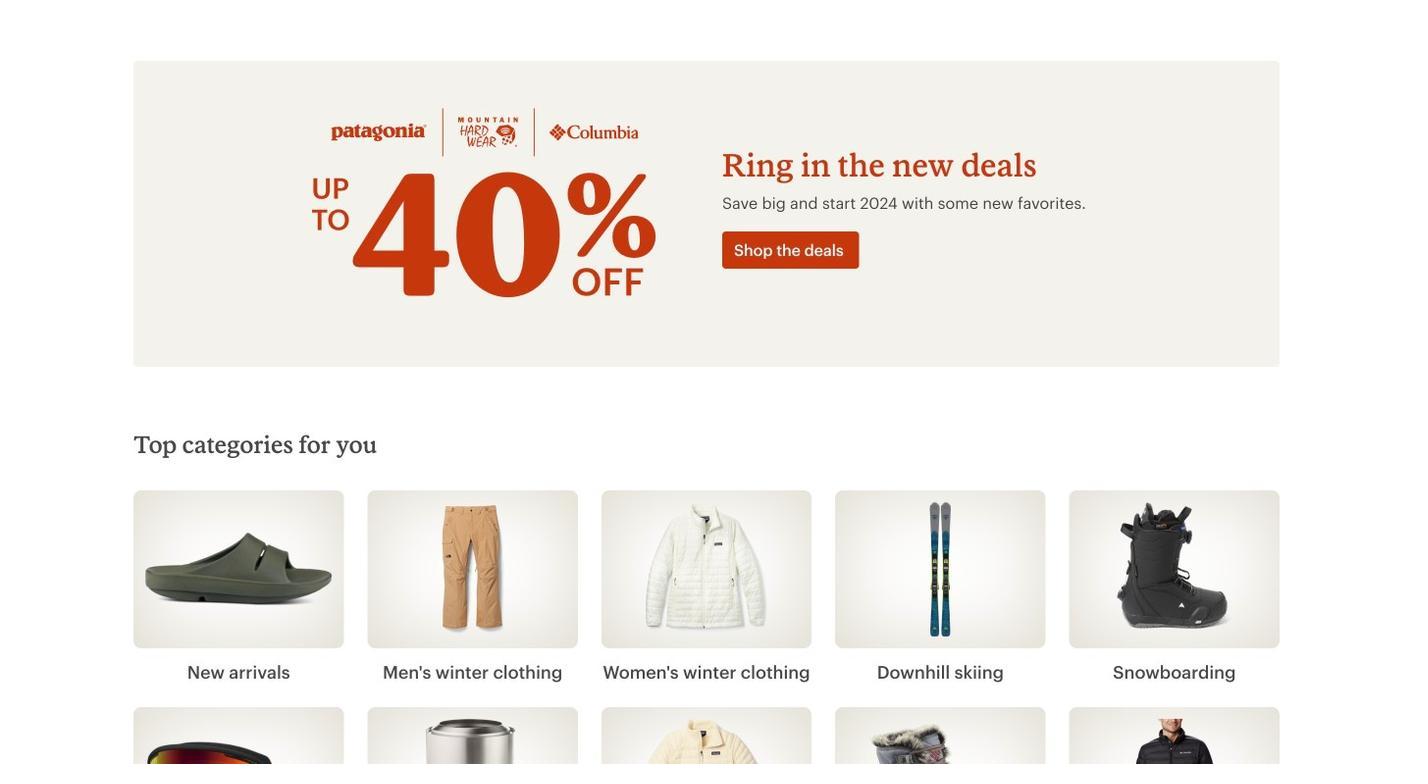 Task type: locate. For each thing, give the bounding box(es) containing it.
up to 40 percent off patagonia, mountain hardwear, and columbia. image
[[310, 108, 660, 315]]



Task type: vqa. For each thing, say whether or not it's contained in the screenshot.
. . . / Running Hydration Packs / Running Hydration Vests
no



